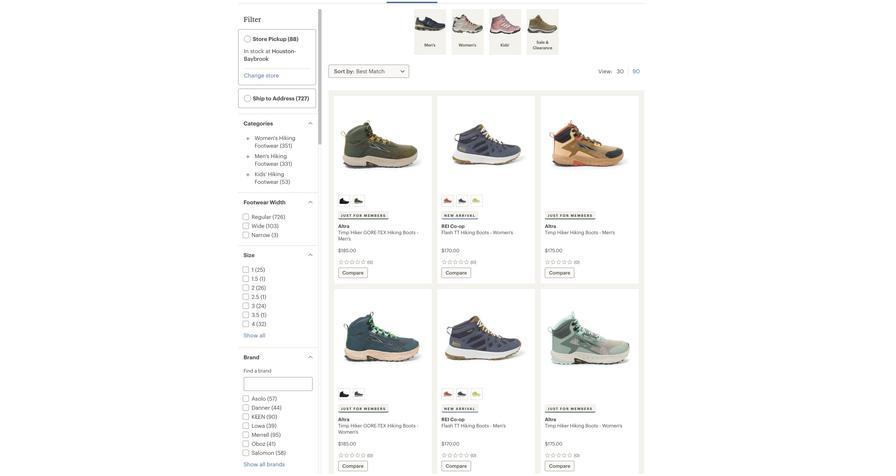 Task type: locate. For each thing, give the bounding box(es) containing it.
show all button
[[244, 332, 266, 340]]

$170.00 down rei co-op flash tt hiking boots - men's at the right of the page
[[442, 441, 460, 447]]

timp inside altra timp hiker gore-tex hiking boots - men's
[[338, 230, 350, 236]]

1 $175.00 from the top
[[545, 248, 563, 254]]

members for altra timp hiker gore-tex hiking boots - men's
[[364, 214, 386, 218]]

1
[[252, 267, 254, 273]]

(0)
[[368, 260, 373, 265], [471, 260, 477, 265], [575, 260, 580, 265], [368, 453, 373, 458], [471, 453, 477, 458], [575, 453, 580, 458]]

0 vertical spatial tt
[[455, 230, 460, 236]]

all inside show all button
[[260, 332, 266, 339]]

show down 4 at the bottom left
[[244, 332, 258, 339]]

merrell link
[[241, 432, 269, 438]]

0 vertical spatial new
[[445, 214, 455, 218]]

hiking inside the "kids' hiking footwear"
[[268, 171, 284, 177]]

change store
[[244, 72, 279, 79]]

0 vertical spatial show
[[244, 332, 258, 339]]

all
[[260, 332, 266, 339], [260, 461, 266, 468]]

show for show all brands
[[244, 461, 258, 468]]

gore- down dusty olive image
[[364, 230, 378, 236]]

oboz
[[252, 441, 266, 448]]

2 co- from the top
[[451, 417, 459, 423]]

lime/white image
[[472, 196, 482, 206]]

compare for timp hiker gore-tex hiking boots - women's
[[343, 464, 364, 469]]

(0) for altra timp hiker hiking boots - women's
[[575, 453, 580, 458]]

1 vertical spatial show
[[244, 461, 258, 468]]

gore- for men's
[[364, 230, 378, 236]]

footwear up the "kids' hiking footwear"
[[255, 160, 279, 167]]

0 vertical spatial op
[[459, 223, 465, 229]]

compare button
[[338, 268, 368, 278], [442, 268, 472, 278], [545, 268, 575, 278], [338, 461, 368, 472], [442, 461, 472, 472], [545, 461, 575, 472]]

rei inside rei co-op flash tt hiking boots - men's
[[442, 417, 450, 423]]

kids' for kids' hiking footwear
[[255, 171, 267, 177]]

(0) for altra timp hiker gore-tex hiking boots - women's
[[368, 453, 373, 458]]

compare for flash tt hiking boots - men's
[[446, 464, 467, 469]]

0 vertical spatial co-
[[451, 223, 459, 229]]

0 vertical spatial odyssey gray/tapenade image
[[458, 196, 467, 206]]

hiker inside altra timp hiker hiking boots - women's
[[558, 423, 569, 429]]

for
[[354, 214, 363, 218], [561, 214, 570, 218], [354, 407, 363, 411], [561, 407, 570, 411]]

timp inside altra timp hiker hiking boots - women's
[[545, 423, 557, 429]]

members up altra timp hiker gore-tex hiking boots - men's
[[364, 214, 386, 218]]

(0) down altra timp hiker gore-tex hiking boots - women's on the bottom of page
[[368, 453, 373, 458]]

timp inside altra timp hiker gore-tex hiking boots - women's
[[338, 423, 350, 429]]

stock
[[250, 48, 264, 54]]

flash
[[442, 230, 453, 236], [442, 423, 453, 429]]

2 $170.00 from the top
[[442, 441, 460, 447]]

boots
[[403, 230, 416, 236], [477, 230, 489, 236], [586, 230, 599, 236], [403, 423, 416, 429], [477, 423, 489, 429], [586, 423, 599, 429]]

1 odyssey gray/tapenade image from the top
[[458, 196, 467, 206]]

show for show all
[[244, 332, 258, 339]]

just for members down navy image
[[341, 407, 386, 411]]

hiking inside altra timp hiker gore-tex hiking boots - men's
[[388, 230, 402, 236]]

odyssey gray/tapenade image left lime/white image at right
[[458, 196, 467, 206]]

tex inside altra timp hiker gore-tex hiking boots - women's
[[378, 423, 387, 429]]

danner link
[[241, 405, 270, 411]]

0 vertical spatial rust/clementine image
[[443, 196, 453, 206]]

all down salomon
[[260, 461, 266, 468]]

(103)
[[266, 223, 279, 229]]

gore- inside altra timp hiker gore-tex hiking boots - women's
[[364, 423, 378, 429]]

view:
[[599, 68, 613, 74]]

2 arrival from the top
[[456, 407, 476, 411]]

arrival up rei co-op flash tt hiking boots - women's
[[456, 214, 476, 218]]

boots inside altra timp hiker hiking boots - women's
[[586, 423, 599, 429]]

0 vertical spatial arrival
[[456, 214, 476, 218]]

0 vertical spatial flash
[[442, 230, 453, 236]]

1 vertical spatial flash
[[442, 423, 453, 429]]

0 vertical spatial all
[[260, 332, 266, 339]]

narrow link
[[241, 232, 270, 238]]

store pickup (88)
[[252, 35, 299, 42]]

tex inside altra timp hiker gore-tex hiking boots - men's
[[378, 230, 387, 236]]

1 show from the top
[[244, 332, 258, 339]]

(3)
[[272, 232, 279, 238]]

find
[[244, 368, 253, 374]]

(26)
[[256, 285, 266, 291]]

just for altra timp hiker gore-tex hiking boots - men's
[[341, 214, 352, 218]]

change
[[244, 72, 265, 79]]

co- for rei co-op flash tt hiking boots - women's
[[451, 223, 459, 229]]

1 vertical spatial co-
[[451, 417, 459, 423]]

timp for timp hiker gore-tex hiking boots - women's
[[338, 423, 350, 429]]

flash inside rei co-op flash tt hiking boots - men's
[[442, 423, 453, 429]]

2 op from the top
[[459, 417, 465, 423]]

rei
[[442, 223, 450, 229], [442, 417, 450, 423]]

(0) for rei co-op flash tt hiking boots - men's
[[471, 453, 477, 458]]

brand
[[244, 354, 260, 361]]

for up altra timp hiker hiking boots - women's
[[561, 407, 570, 411]]

(0) down altra timp hiker hiking boots - men's at the right of page
[[575, 260, 580, 265]]

boots inside altra timp hiker gore-tex hiking boots - women's
[[403, 423, 416, 429]]

(351)
[[280, 142, 292, 149]]

- for altra timp hiker gore-tex hiking boots - men's
[[417, 230, 419, 236]]

tt inside rei co-op flash tt hiking boots - women's
[[455, 230, 460, 236]]

show all brands
[[244, 461, 285, 468]]

(0) down rei co-op flash tt hiking boots - men's at the right of the page
[[471, 453, 477, 458]]

brand button
[[238, 348, 318, 367]]

sale & clearance link
[[528, 10, 558, 54]]

members up altra timp hiker hiking boots - men's at the right of page
[[571, 214, 593, 218]]

2 tt from the top
[[455, 423, 460, 429]]

just down black image
[[341, 407, 352, 411]]

for down dusty olive image
[[354, 214, 363, 218]]

compare
[[343, 270, 364, 276], [446, 270, 467, 276], [550, 270, 571, 276], [343, 464, 364, 469], [446, 464, 467, 469], [550, 464, 571, 469]]

rust/clementine image left lime/white icon
[[443, 390, 453, 400]]

hiker inside altra timp hiker hiking boots - men's
[[558, 230, 569, 236]]

men's hiking footwear link
[[255, 153, 287, 167]]

1 vertical spatial tex
[[378, 423, 387, 429]]

1 (25) 1.5 (1) 2 (26) 2.5 (1) 3 (24) 3.5 (1) 4 (32)
[[252, 267, 267, 327]]

1 vertical spatial gore-
[[364, 423, 378, 429]]

0 vertical spatial $170.00
[[442, 248, 460, 254]]

hiking inside women's hiking footwear
[[279, 135, 296, 141]]

1 all from the top
[[260, 332, 266, 339]]

2 show from the top
[[244, 461, 258, 468]]

op inside rei co-op flash tt hiking boots - men's
[[459, 417, 465, 423]]

1 flash from the top
[[442, 230, 453, 236]]

houston-
[[272, 48, 296, 54]]

1 tex from the top
[[378, 230, 387, 236]]

rei inside rei co-op flash tt hiking boots - women's
[[442, 223, 450, 229]]

hiker for timp hiker gore-tex hiking boots - women's
[[351, 423, 362, 429]]

new arrival up rei co-op flash tt hiking boots - men's at the right of the page
[[445, 407, 476, 411]]

1 vertical spatial $175.00
[[545, 441, 563, 447]]

ship
[[253, 95, 265, 102]]

op inside rei co-op flash tt hiking boots - women's
[[459, 223, 465, 229]]

boots inside rei co-op flash tt hiking boots - women's
[[477, 230, 489, 236]]

1 vertical spatial rei
[[442, 417, 450, 423]]

men's
[[425, 42, 436, 47], [255, 153, 269, 159], [603, 230, 615, 236], [338, 236, 351, 242], [493, 423, 506, 429]]

regular link
[[241, 214, 271, 220]]

flash for rei co-op flash tt hiking boots - women's
[[442, 230, 453, 236]]

tt inside rei co-op flash tt hiking boots - men's
[[455, 423, 460, 429]]

altra inside altra timp hiker gore-tex hiking boots - women's
[[338, 417, 350, 423]]

rust/clementine image left lime/white image at right
[[443, 196, 453, 206]]

men's inside altra timp hiker gore-tex hiking boots - men's
[[338, 236, 351, 242]]

(0) down rei co-op flash tt hiking boots - women's
[[471, 260, 477, 265]]

for up altra timp hiker hiking boots - men's at the right of page
[[561, 214, 570, 218]]

2 new arrival from the top
[[445, 407, 476, 411]]

show down salomon link
[[244, 461, 258, 468]]

hiker inside altra timp hiker gore-tex hiking boots - women's
[[351, 423, 362, 429]]

altra for altra timp hiker hiking boots - men's
[[545, 223, 557, 229]]

1 vertical spatial kids'
[[255, 171, 267, 177]]

group up altra timp hiker gore-tex hiking boots - men's
[[337, 194, 429, 208]]

$170.00 for rei co-op flash tt hiking boots - men's
[[442, 441, 460, 447]]

1 vertical spatial tt
[[455, 423, 460, 429]]

0 vertical spatial tex
[[378, 230, 387, 236]]

oboz link
[[241, 441, 266, 448]]

rust/clementine image
[[443, 196, 453, 206], [443, 390, 453, 400]]

kids' image
[[490, 12, 521, 36]]

women's inside altra timp hiker gore-tex hiking boots - women's
[[338, 429, 359, 435]]

regular (726) wide (103) narrow (3)
[[252, 214, 285, 238]]

altra for altra timp hiker gore-tex hiking boots - women's
[[338, 417, 350, 423]]

altra inside altra timp hiker hiking boots - men's
[[545, 223, 557, 229]]

members up altra timp hiker gore-tex hiking boots - women's on the bottom of page
[[364, 407, 386, 411]]

- inside rei co-op flash tt hiking boots - men's
[[491, 423, 492, 429]]

2 flash from the top
[[442, 423, 453, 429]]

- for altra timp hiker gore-tex hiking boots - women's
[[417, 423, 419, 429]]

timp
[[338, 230, 350, 236], [545, 230, 557, 236], [338, 423, 350, 429], [545, 423, 557, 429]]

1 co- from the top
[[451, 223, 459, 229]]

hiker
[[351, 230, 362, 236], [558, 230, 569, 236], [351, 423, 362, 429], [558, 423, 569, 429]]

tex for men's
[[378, 230, 387, 236]]

footwear up regular link
[[244, 199, 269, 206]]

categories
[[244, 120, 273, 127]]

address
[[273, 95, 295, 102]]

(726)
[[273, 214, 285, 220]]

new arrival up rei co-op flash tt hiking boots - women's
[[445, 214, 476, 218]]

1 rust/clementine image from the top
[[443, 196, 453, 206]]

(1) right 1.5
[[260, 276, 266, 282]]

boots for rei co-op flash tt hiking boots - men's
[[477, 423, 489, 429]]

narrow
[[252, 232, 270, 238]]

arrival
[[456, 214, 476, 218], [456, 407, 476, 411]]

co- inside rei co-op flash tt hiking boots - women's
[[451, 223, 459, 229]]

(1) right 3.5
[[261, 312, 267, 318]]

kids' down kids' image
[[501, 42, 510, 47]]

(0) down altra timp hiker hiking boots - women's
[[575, 453, 580, 458]]

dusty olive image
[[354, 196, 364, 206]]

2 $185.00 from the top
[[338, 441, 356, 447]]

timp inside altra timp hiker hiking boots - men's
[[545, 230, 557, 236]]

compare button for altra timp hiker hiking boots - women's
[[545, 461, 575, 472]]

rei for rei co-op flash tt hiking boots - men's
[[442, 417, 450, 423]]

men's inside men's link
[[425, 42, 436, 47]]

(1) right 2.5
[[261, 294, 266, 300]]

compare button for altra timp hiker gore-tex hiking boots - men's
[[338, 268, 368, 278]]

all for show all
[[260, 332, 266, 339]]

-
[[417, 230, 419, 236], [491, 230, 492, 236], [600, 230, 602, 236], [417, 423, 419, 429], [491, 423, 492, 429], [600, 423, 602, 429]]

2 tex from the top
[[378, 423, 387, 429]]

women's image
[[453, 12, 483, 36]]

(0) down altra timp hiker gore-tex hiking boots - men's
[[368, 260, 373, 265]]

just up altra timp hiker hiking boots - women's
[[548, 407, 559, 411]]

women's inside women's hiking footwear
[[255, 135, 278, 141]]

store
[[266, 72, 279, 79]]

arrival up rei co-op flash tt hiking boots - men's at the right of the page
[[456, 407, 476, 411]]

group up altra timp hiker gore-tex hiking boots - women's on the bottom of page
[[337, 387, 429, 402]]

0 vertical spatial new arrival
[[445, 214, 476, 218]]

just for members up altra timp hiker hiking boots - women's
[[548, 407, 593, 411]]

1 rei from the top
[[442, 223, 450, 229]]

asolo link
[[241, 396, 266, 402]]

1 vertical spatial odyssey gray/tapenade image
[[458, 390, 467, 400]]

0 vertical spatial $185.00
[[338, 248, 356, 254]]

kids' right toggle kids%27-hiking-footwear sub-items image
[[255, 171, 267, 177]]

- inside altra timp hiker gore-tex hiking boots - men's
[[417, 230, 419, 236]]

2 gore- from the top
[[364, 423, 378, 429]]

altra timp hiker hiking boots - women's
[[545, 417, 623, 429]]

footwear inside men's hiking footwear
[[255, 160, 279, 167]]

1 horizontal spatial kids'
[[501, 42, 510, 47]]

2
[[252, 285, 255, 291]]

toggle women%27s-hiking-footwear sub-items image
[[244, 135, 252, 143]]

members for altra timp hiker hiking boots - women's
[[571, 407, 593, 411]]

gore- inside altra timp hiker gore-tex hiking boots - men's
[[364, 230, 378, 236]]

boots for rei co-op flash tt hiking boots - women's
[[477, 230, 489, 236]]

- inside rei co-op flash tt hiking boots - women's
[[491, 230, 492, 236]]

new for rei co-op flash tt hiking boots - men's
[[445, 407, 455, 411]]

1 gore- from the top
[[364, 230, 378, 236]]

2 $175.00 from the top
[[545, 441, 563, 447]]

just for members down dusty olive image
[[341, 214, 386, 218]]

kids' inside kids' link
[[501, 42, 510, 47]]

0 horizontal spatial kids'
[[255, 171, 267, 177]]

$185.00
[[338, 248, 356, 254], [338, 441, 356, 447]]

(39)
[[267, 423, 277, 429]]

show
[[244, 332, 258, 339], [244, 461, 258, 468]]

ship to address (727)
[[252, 95, 309, 102]]

flash inside rei co-op flash tt hiking boots - women's
[[442, 230, 453, 236]]

1 vertical spatial new
[[445, 407, 455, 411]]

hiking inside rei co-op flash tt hiking boots - women's
[[461, 230, 475, 236]]

for for altra timp hiker hiking boots - women's
[[561, 407, 570, 411]]

kids' inside the "kids' hiking footwear"
[[255, 171, 267, 177]]

altra inside altra timp hiker gore-tex hiking boots - men's
[[338, 223, 350, 229]]

2 rust/clementine image from the top
[[443, 390, 453, 400]]

new up rei co-op flash tt hiking boots - women's
[[445, 214, 455, 218]]

2 new from the top
[[445, 407, 455, 411]]

altra timp hiker gore-tex hiking boots - men's
[[338, 223, 419, 242]]

co- inside rei co-op flash tt hiking boots - men's
[[451, 417, 459, 423]]

rust/clementine image for rei co-op flash tt hiking boots - women's
[[443, 196, 453, 206]]

footwear width button
[[238, 193, 318, 212]]

kids' for kids'
[[501, 42, 510, 47]]

members up altra timp hiker hiking boots - women's
[[571, 407, 593, 411]]

group up rei co-op flash tt hiking boots - women's
[[441, 194, 532, 208]]

$175.00 for altra timp hiker hiking boots - men's
[[545, 248, 563, 254]]

footwear inside women's hiking footwear
[[255, 142, 279, 149]]

all down (32) at the bottom left
[[260, 332, 266, 339]]

1 vertical spatial $185.00
[[338, 441, 356, 447]]

1 new arrival from the top
[[445, 214, 476, 218]]

odyssey gray/tapenade image
[[458, 196, 467, 206], [458, 390, 467, 400]]

1 new from the top
[[445, 214, 455, 218]]

footwear inside the "kids' hiking footwear"
[[255, 179, 279, 185]]

rei co-op flash tt hiking boots - women's 0 image
[[442, 100, 531, 192]]

(1)
[[260, 276, 266, 282], [261, 294, 266, 300], [261, 312, 267, 318]]

1 vertical spatial all
[[260, 461, 266, 468]]

regular
[[252, 214, 271, 220]]

just for altra timp hiker hiking boots - men's
[[548, 214, 559, 218]]

- inside altra timp hiker gore-tex hiking boots - women's
[[417, 423, 419, 429]]

gore- for women's
[[364, 423, 378, 429]]

hiking inside altra timp hiker hiking boots - men's
[[571, 230, 585, 236]]

toggle kids%27-hiking-footwear sub-items image
[[244, 171, 252, 179]]

footwear up men's hiking footwear
[[255, 142, 279, 149]]

new arrival for rei co-op flash tt hiking boots - women's
[[445, 214, 476, 218]]

gore-
[[364, 230, 378, 236], [364, 423, 378, 429]]

members
[[364, 214, 386, 218], [571, 214, 593, 218], [364, 407, 386, 411], [571, 407, 593, 411]]

boots inside rei co-op flash tt hiking boots - men's
[[477, 423, 489, 429]]

1 arrival from the top
[[456, 214, 476, 218]]

compare button for rei co-op flash tt hiking boots - women's
[[442, 268, 472, 278]]

altra for altra timp hiker gore-tex hiking boots - men's
[[338, 223, 350, 229]]

1 vertical spatial op
[[459, 417, 465, 423]]

2 all from the top
[[260, 461, 266, 468]]

all inside "show all brands" button
[[260, 461, 266, 468]]

(57)
[[268, 396, 277, 402]]

1 tt from the top
[[455, 230, 460, 236]]

- for rei co-op flash tt hiking boots - men's
[[491, 423, 492, 429]]

co-
[[451, 223, 459, 229], [451, 417, 459, 423]]

0 vertical spatial rei
[[442, 223, 450, 229]]

timp for timp hiker hiking boots - women's
[[545, 423, 557, 429]]

women's inside rei co-op flash tt hiking boots - women's
[[493, 230, 514, 236]]

rust/clementine image for rei co-op flash tt hiking boots - men's
[[443, 390, 453, 400]]

merrell
[[252, 432, 269, 438]]

op
[[459, 223, 465, 229], [459, 417, 465, 423]]

hiking inside men's hiking footwear
[[271, 153, 287, 159]]

boots for altra timp hiker gore-tex hiking boots - women's
[[403, 423, 416, 429]]

size
[[244, 252, 255, 259]]

2 rei from the top
[[442, 417, 450, 423]]

tt for rei co-op flash tt hiking boots - men's
[[455, 423, 460, 429]]

ship to address (727) button
[[240, 90, 314, 106]]

1 op from the top
[[459, 223, 465, 229]]

$170.00 down rei co-op flash tt hiking boots - women's
[[442, 248, 460, 254]]

odyssey gray/tapenade image left lime/white icon
[[458, 390, 467, 400]]

1 vertical spatial arrival
[[456, 407, 476, 411]]

for down navy image
[[354, 407, 363, 411]]

hiker for timp hiker gore-tex hiking boots - men's
[[351, 230, 362, 236]]

footwear inside dropdown button
[[244, 199, 269, 206]]

lime/white image
[[472, 390, 482, 400]]

boots for altra timp hiker gore-tex hiking boots - men's
[[403, 230, 416, 236]]

gore- down navy image
[[364, 423, 378, 429]]

in
[[244, 48, 249, 54]]

2 odyssey gray/tapenade image from the top
[[458, 390, 467, 400]]

just
[[341, 214, 352, 218], [548, 214, 559, 218], [341, 407, 352, 411], [548, 407, 559, 411]]

altra inside altra timp hiker hiking boots - women's
[[545, 417, 557, 423]]

hiker inside altra timp hiker gore-tex hiking boots - men's
[[351, 230, 362, 236]]

just for members up altra timp hiker hiking boots - men's at the right of page
[[548, 214, 593, 218]]

a
[[255, 368, 257, 374]]

1 $185.00 from the top
[[338, 248, 356, 254]]

group
[[337, 194, 429, 208], [441, 194, 532, 208], [337, 387, 429, 402], [441, 387, 532, 402]]

1 vertical spatial new arrival
[[445, 407, 476, 411]]

$175.00
[[545, 248, 563, 254], [545, 441, 563, 447]]

2 vertical spatial (1)
[[261, 312, 267, 318]]

0 vertical spatial gore-
[[364, 230, 378, 236]]

footwear left (53)
[[255, 179, 279, 185]]

brands
[[267, 461, 285, 468]]

new for rei co-op flash tt hiking boots - women's
[[445, 214, 455, 218]]

1 vertical spatial $170.00
[[442, 441, 460, 447]]

new arrival
[[445, 214, 476, 218], [445, 407, 476, 411]]

just down black icon
[[341, 214, 352, 218]]

odyssey gray/tapenade image for rei co-op flash tt hiking boots - men's
[[458, 390, 467, 400]]

boots inside altra timp hiker gore-tex hiking boots - men's
[[403, 230, 416, 236]]

1 vertical spatial rust/clementine image
[[443, 390, 453, 400]]

new arrival for rei co-op flash tt hiking boots - men's
[[445, 407, 476, 411]]

boots inside altra timp hiker hiking boots - men's
[[586, 230, 599, 236]]

0 vertical spatial $175.00
[[545, 248, 563, 254]]

show all
[[244, 332, 266, 339]]

0 vertical spatial kids'
[[501, 42, 510, 47]]

1 $170.00 from the top
[[442, 248, 460, 254]]

just up altra timp hiker hiking boots - men's at the right of page
[[548, 214, 559, 218]]

group up rei co-op flash tt hiking boots - men's at the right of the page
[[441, 387, 532, 402]]

new up rei co-op flash tt hiking boots - men's at the right of the page
[[445, 407, 455, 411]]



Task type: describe. For each thing, give the bounding box(es) containing it.
brand
[[258, 368, 272, 374]]

compare for flash tt hiking boots - women's
[[446, 270, 467, 276]]

(88)
[[288, 35, 299, 42]]

3.5 link
[[241, 312, 260, 318]]

find a brand
[[244, 368, 272, 374]]

flash for rei co-op flash tt hiking boots - men's
[[442, 423, 453, 429]]

(0) for altra timp hiker gore-tex hiking boots - men's
[[368, 260, 373, 265]]

women's hiking footwear link
[[255, 135, 296, 149]]

danner
[[252, 405, 270, 411]]

op for rei co-op flash tt hiking boots - women's
[[459, 223, 465, 229]]

$170.00 for rei co-op flash tt hiking boots - women's
[[442, 248, 460, 254]]

tt for rei co-op flash tt hiking boots - women's
[[455, 230, 460, 236]]

compare button for rei co-op flash tt hiking boots - men's
[[442, 461, 472, 472]]

toggle men%27s-hiking-footwear sub-items image
[[244, 153, 252, 161]]

just for altra timp hiker gore-tex hiking boots - women's
[[341, 407, 352, 411]]

group for altra timp hiker gore-tex hiking boots - men's
[[337, 194, 429, 208]]

for for altra timp hiker gore-tex hiking boots - men's
[[354, 214, 363, 218]]

women's hiking footwear
[[255, 135, 296, 149]]

men's inside altra timp hiker hiking boots - men's
[[603, 230, 615, 236]]

salomon
[[252, 450, 274, 457]]

30
[[617, 68, 625, 74]]

arrival for rei co-op flash tt hiking boots - men's
[[456, 407, 476, 411]]

wide link
[[241, 223, 265, 229]]

- for rei co-op flash tt hiking boots - women's
[[491, 230, 492, 236]]

just for members for altra timp hiker hiking boots - women's
[[548, 407, 593, 411]]

rei co-op flash tt hiking boots - men's
[[442, 417, 506, 429]]

(41)
[[267, 441, 276, 448]]

altra timp hiker hiking boots - women's 0 image
[[545, 294, 635, 386]]

(95)
[[271, 432, 281, 438]]

timp for timp hiker gore-tex hiking boots - men's
[[338, 230, 350, 236]]

salomon link
[[241, 450, 274, 457]]

altra timp hiker gore-tex hiking boots - men's 0 image
[[338, 100, 428, 192]]

(25)
[[255, 267, 265, 273]]

store
[[253, 35, 267, 42]]

baybrook
[[244, 55, 269, 62]]

for for altra timp hiker gore-tex hiking boots - women's
[[354, 407, 363, 411]]

members for altra timp hiker hiking boots - men's
[[571, 214, 593, 218]]

Find a brand text field
[[244, 378, 313, 392]]

just for members for altra timp hiker gore-tex hiking boots - men's
[[341, 214, 386, 218]]

4 link
[[241, 321, 255, 327]]

compare for timp hiker gore-tex hiking boots - men's
[[343, 270, 364, 276]]

group for rei co-op flash tt hiking boots - men's
[[441, 387, 532, 402]]

(0) for altra timp hiker hiking boots - men's
[[575, 260, 580, 265]]

filter
[[244, 15, 261, 23]]

keen
[[252, 414, 265, 420]]

sale
[[537, 40, 545, 45]]

black image
[[339, 390, 349, 400]]

op for rei co-op flash tt hiking boots - men's
[[459, 417, 465, 423]]

$185.00 for men's
[[338, 248, 356, 254]]

timp for timp hiker hiking boots - men's
[[545, 230, 557, 236]]

altra timp hiker gore-tex hiking boots - women's
[[338, 417, 419, 435]]

change store button
[[244, 72, 279, 79]]

2.5 link
[[241, 294, 259, 300]]

group for rei co-op flash tt hiking boots - women's
[[441, 194, 532, 208]]

90 link
[[633, 67, 641, 76]]

(24)
[[257, 303, 266, 309]]

keen link
[[241, 414, 265, 420]]

group for altra timp hiker gore-tex hiking boots - women's
[[337, 387, 429, 402]]

clearance
[[533, 45, 553, 50]]

black image
[[339, 196, 349, 206]]

size button
[[238, 246, 318, 265]]

3
[[252, 303, 255, 309]]

(44)
[[272, 405, 282, 411]]

just for members for altra timp hiker hiking boots - men's
[[548, 214, 593, 218]]

men's image
[[415, 12, 446, 36]]

- inside altra timp hiker hiking boots - men's
[[600, 230, 602, 236]]

arrival for rei co-op flash tt hiking boots - women's
[[456, 214, 476, 218]]

&
[[546, 40, 549, 45]]

1 vertical spatial (1)
[[261, 294, 266, 300]]

kids' link
[[490, 10, 521, 54]]

sale & clearance image
[[528, 12, 558, 36]]

(727)
[[296, 95, 309, 102]]

hiking inside altra timp hiker gore-tex hiking boots - women's
[[388, 423, 402, 429]]

altra timp hiker hiking boots - men's 0 image
[[545, 100, 635, 192]]

houston- baybrook
[[244, 48, 296, 62]]

(53)
[[280, 179, 290, 185]]

4
[[252, 321, 255, 327]]

(90)
[[267, 414, 277, 420]]

men's inside rei co-op flash tt hiking boots - men's
[[493, 423, 506, 429]]

(32)
[[257, 321, 266, 327]]

altra timp hiker gore-tex hiking boots - women's 0 image
[[338, 294, 428, 386]]

footwear width
[[244, 199, 286, 206]]

compare for timp hiker hiking boots - women's
[[550, 464, 571, 469]]

0 vertical spatial (1)
[[260, 276, 266, 282]]

(0) for rei co-op flash tt hiking boots - women's
[[471, 260, 477, 265]]

tex for women's
[[378, 423, 387, 429]]

hiker for timp hiker hiking boots - women's
[[558, 423, 569, 429]]

3.5
[[252, 312, 260, 318]]

hiking inside altra timp hiker hiking boots - women's
[[571, 423, 585, 429]]

3 link
[[241, 303, 255, 309]]

footwear for women's
[[255, 142, 279, 149]]

all for show all brands
[[260, 461, 266, 468]]

1 link
[[241, 267, 254, 273]]

hiking inside rei co-op flash tt hiking boots - men's
[[461, 423, 475, 429]]

$175.00 for altra timp hiker hiking boots - women's
[[545, 441, 563, 447]]

footwear for men's
[[255, 160, 279, 167]]

rei for rei co-op flash tt hiking boots - women's
[[442, 223, 450, 229]]

- inside altra timp hiker hiking boots - women's
[[600, 423, 602, 429]]

women's link
[[453, 10, 483, 54]]

asolo
[[252, 396, 266, 402]]

compare button for altra timp hiker gore-tex hiking boots - women's
[[338, 461, 368, 472]]

men's inside men's hiking footwear
[[255, 153, 269, 159]]

wide
[[252, 223, 265, 229]]

lowa
[[252, 423, 265, 429]]

show all brands button
[[244, 461, 285, 469]]

(58)
[[276, 450, 286, 457]]

rei co-op flash tt hiking boots - men's 0 image
[[442, 294, 531, 386]]

1.5
[[252, 276, 258, 282]]

rei co-op flash tt hiking boots - women's
[[442, 223, 514, 236]]

sale & clearance
[[533, 40, 553, 50]]

to
[[266, 95, 272, 102]]

just for altra timp hiker hiking boots - women's
[[548, 407, 559, 411]]

compare for timp hiker hiking boots - men's
[[550, 270, 571, 276]]

just for members for altra timp hiker gore-tex hiking boots - women's
[[341, 407, 386, 411]]

footwear for kids'
[[255, 179, 279, 185]]

1.5 link
[[241, 276, 258, 282]]

altra timp hiker hiking boots - men's
[[545, 223, 615, 236]]

(331)
[[280, 160, 292, 167]]

altra for altra timp hiker hiking boots - women's
[[545, 417, 557, 423]]

co- for rei co-op flash tt hiking boots - men's
[[451, 417, 459, 423]]

for for altra timp hiker hiking boots - men's
[[561, 214, 570, 218]]

pickup
[[269, 35, 287, 42]]

women's inside altra timp hiker hiking boots - women's
[[603, 423, 623, 429]]

2.5
[[252, 294, 259, 300]]

compare button for altra timp hiker hiking boots - men's
[[545, 268, 575, 278]]

lowa link
[[241, 423, 265, 429]]

categories button
[[238, 114, 318, 133]]

$185.00 for women's
[[338, 441, 356, 447]]

90
[[633, 68, 641, 74]]

men's hiking footwear
[[255, 153, 287, 167]]

navy image
[[354, 390, 364, 400]]

members for altra timp hiker gore-tex hiking boots - women's
[[364, 407, 386, 411]]

2 link
[[241, 285, 255, 291]]

odyssey gray/tapenade image for rei co-op flash tt hiking boots - women's
[[458, 196, 467, 206]]

hiker for timp hiker hiking boots - men's
[[558, 230, 569, 236]]



Task type: vqa. For each thing, say whether or not it's contained in the screenshot.


